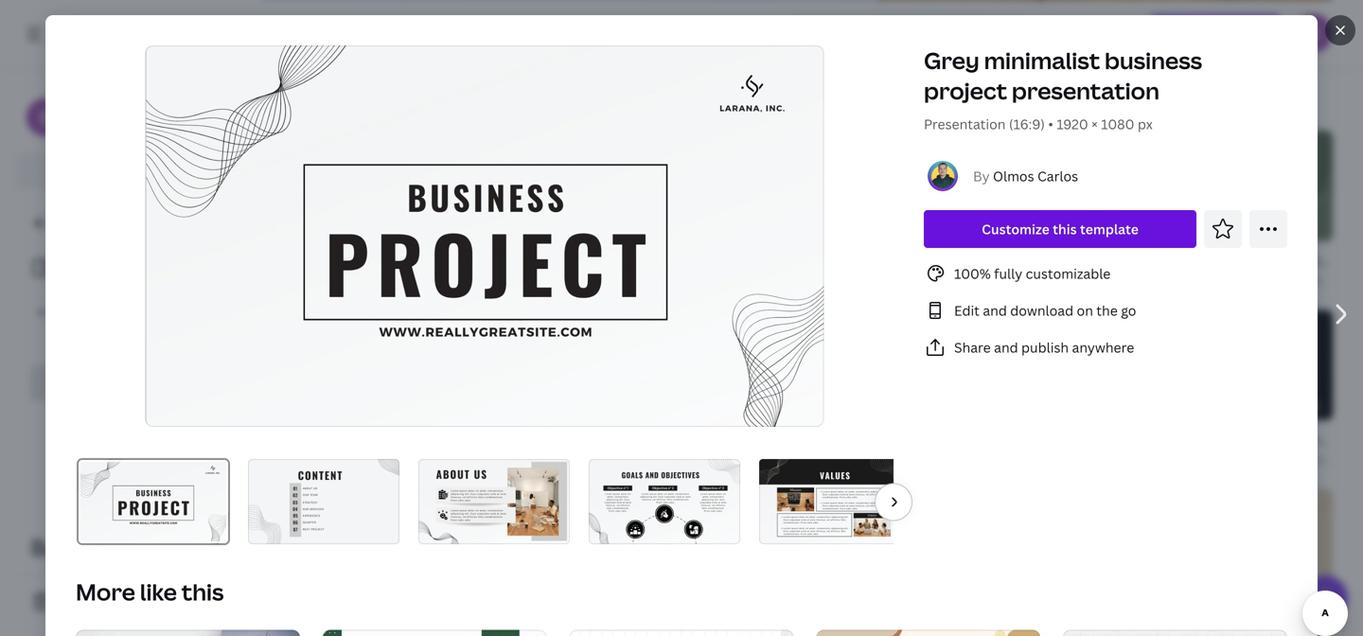 Task type: locate. For each thing, give the bounding box(es) containing it.
grey
[[924, 45, 980, 76], [518, 251, 549, 269]]

project inside grey minimalist business project presentation presentation (16:9) • 1920 × 1080 px
[[924, 75, 1008, 106]]

grey minimalist business project presentation  - page 1 image
[[145, 45, 826, 428], [78, 459, 229, 545]]

all right 17,576
[[299, 85, 316, 103]]

1 horizontal spatial a
[[323, 200, 331, 218]]

by olmos carlos
[[974, 167, 1079, 185]]

1 horizontal spatial olmos
[[993, 167, 1035, 185]]

0 horizontal spatial templates
[[84, 259, 149, 277]]

by for presentation by take care creative link
[[810, 271, 824, 287]]

0 horizontal spatial carlos
[[646, 271, 681, 287]]

presentation by rafiico studio
[[299, 450, 465, 466], [1175, 451, 1340, 466]]

and right the edit on the right
[[983, 302, 1007, 320]]

0 vertical spatial presentation
[[1012, 75, 1160, 106]]

0 vertical spatial all
[[299, 85, 316, 103]]

this up grey modern professional business project presentation image
[[182, 577, 224, 608]]

customize this template
[[982, 220, 1139, 238]]

1 vertical spatial templates
[[84, 259, 149, 277]]

and for share
[[995, 339, 1019, 357]]

this
[[1053, 220, 1077, 238], [182, 577, 224, 608]]

business inside grey minimalist business project presentation presentation (16:9) • 1920 × 1080 px
[[1105, 45, 1203, 76]]

carlos
[[1038, 167, 1079, 185], [646, 271, 681, 287]]

simple
[[1295, 251, 1339, 269]]

0 horizontal spatial canva
[[114, 162, 154, 180]]

price
[[775, 85, 807, 103]]

1 horizontal spatial create
[[277, 200, 320, 218]]

on
[[1077, 302, 1094, 320]]

presentation inside green blobs basic simple pre presentation by canva creative stu
[[1175, 272, 1245, 287]]

business inside grey minimalist business project presentation presentation by olmos carlos
[[623, 251, 679, 269]]

presentation by amit debnath link
[[518, 449, 684, 468]]

creative right care
[[882, 271, 928, 287]]

0 vertical spatial business
[[1105, 45, 1203, 76]]

home
[[111, 214, 149, 232]]

presentation inside grey minimalist business project presentation presentation by olmos carlos
[[518, 271, 588, 287]]

presentation by olmos carlos link
[[518, 270, 681, 289]]

1 vertical spatial grey
[[518, 251, 549, 269]]

presentation inside grey minimalist business project presentation presentation by olmos carlos
[[732, 251, 815, 269]]

presentation by la-porto co
[[737, 450, 893, 466]]

0 vertical spatial project
[[924, 75, 1008, 106]]

0 vertical spatial and
[[983, 302, 1007, 320]]

grey minimalist business project presentation  - page 4 image
[[589, 459, 741, 545]]

0 horizontal spatial studio
[[429, 450, 465, 466]]

carlos down grey minimalist business project presentation "link"
[[646, 271, 681, 287]]

0 vertical spatial minimalist
[[985, 45, 1101, 76]]

brown aesthetic group project presentation image
[[817, 630, 1041, 636]]

1 horizontal spatial templates
[[302, 88, 367, 106]]

1 vertical spatial canva
[[1264, 272, 1298, 287]]

project inside grey minimalist business project presentation presentation by olmos carlos
[[682, 251, 729, 269]]

1 horizontal spatial this
[[1053, 220, 1077, 238]]

a inside create a team button
[[106, 539, 114, 557]]

1 vertical spatial carlos
[[646, 271, 681, 287]]

all for all filters
[[299, 85, 316, 103]]

dark modern corporate app development startup pitch deck presentation image
[[699, 488, 895, 599]]

by
[[810, 271, 824, 287], [591, 271, 605, 287], [1029, 271, 1043, 287], [1248, 272, 1262, 287], [372, 450, 386, 466], [810, 450, 824, 466], [591, 450, 605, 466], [1248, 451, 1262, 466]]

2 horizontal spatial studio
[[1304, 451, 1340, 466]]

1 horizontal spatial all
[[299, 85, 316, 103]]

neutral and green contemporary pitch deck image
[[261, 309, 458, 419]]

presentation inside grey minimalist business project presentation presentation (16:9) • 1920 × 1080 px
[[924, 115, 1006, 133]]

create inside create a team button
[[61, 539, 103, 557]]

list
[[924, 262, 1288, 359]]

0 vertical spatial a
[[323, 200, 331, 218]]

all
[[299, 85, 316, 103], [64, 259, 81, 277]]

olmos down grey minimalist business project presentation "link"
[[608, 271, 643, 287]]

by for leftmost presentation by rafiico studio 'link'
[[372, 450, 386, 466]]

grey inside grey minimalist business project presentation presentation by olmos carlos
[[518, 251, 549, 269]]

minimalist up presentation by olmos carlos link
[[552, 251, 620, 269]]

customize
[[982, 220, 1050, 238]]

a inside 'create a blank presentation' element
[[323, 200, 331, 218]]

0 vertical spatial carlos
[[1038, 167, 1079, 185]]

minimalist for grey minimalist business project presentation presentation (16:9) • 1920 × 1080 px
[[985, 45, 1101, 76]]

brown minimalist casual fashion collection presentation image
[[918, 488, 1114, 599]]

by inside green blobs basic simple pre presentation by canva creative stu
[[1248, 272, 1262, 287]]

0 horizontal spatial all
[[64, 259, 81, 277]]

olmos
[[993, 167, 1035, 185], [608, 271, 643, 287]]

1 horizontal spatial presentation
[[1012, 75, 1160, 106]]

0 horizontal spatial a
[[106, 539, 114, 557]]

olmos carlos link
[[993, 167, 1079, 185]]

1 horizontal spatial minimalist
[[985, 45, 1101, 76]]

0 horizontal spatial project
[[682, 251, 729, 269]]

1 vertical spatial presentation
[[732, 251, 815, 269]]

the
[[1097, 302, 1118, 320]]

black and gray gradient professional presentation image
[[1137, 310, 1333, 420]]

templates for all templates
[[84, 259, 149, 277]]

grey for grey minimalist business project presentation presentation (16:9) • 1920 × 1080 px
[[924, 45, 980, 76]]

0 horizontal spatial minimalist
[[552, 251, 620, 269]]

grey modern professional business project presentation image
[[76, 630, 300, 636]]

all filters button
[[261, 75, 374, 113]]

create a blank presentation element
[[261, 131, 458, 241]]

all down back
[[64, 259, 81, 277]]

0 horizontal spatial olmos
[[608, 271, 643, 287]]

1 horizontal spatial canva
[[1264, 272, 1298, 287]]

create for create a blank presentation
[[277, 200, 320, 218]]

0 horizontal spatial presentation by rafiico studio link
[[299, 448, 465, 467]]

1 vertical spatial grey minimalist business project presentation  - page 1 image
[[78, 459, 229, 545]]

business for grey minimalist business project presentation presentation by olmos carlos
[[623, 251, 679, 269]]

0 vertical spatial create
[[277, 200, 320, 218]]

create inside 'create a blank presentation' element
[[277, 200, 320, 218]]

(16:9)
[[1009, 115, 1045, 133]]

canva
[[114, 162, 154, 180], [1264, 272, 1298, 287]]

None search field
[[795, 15, 1022, 53]]

1 horizontal spatial business
[[1105, 45, 1203, 76]]

presentation by rafiico studio link
[[299, 448, 465, 467], [1175, 449, 1340, 468]]

la-
[[827, 450, 845, 466]]

a left blank
[[323, 200, 331, 218]]

grey minimalist business project presentation image
[[480, 130, 677, 241]]

canva right "try"
[[114, 162, 154, 180]]

team
[[117, 539, 150, 557]]

creative and minimal portfolio presentation image
[[480, 309, 677, 420]]

create a blank presentation
[[277, 200, 454, 218]]

0 horizontal spatial creative
[[882, 271, 928, 287]]

1 horizontal spatial rafiico
[[1264, 451, 1302, 466]]

1 vertical spatial project
[[682, 251, 729, 269]]

flyers
[[68, 483, 107, 500]]

create a blank presentation link
[[261, 131, 458, 241]]

and
[[983, 302, 1007, 320], [995, 339, 1019, 357]]

1 vertical spatial create
[[61, 539, 103, 557]]

top level navigation element
[[167, 15, 749, 53]]

0 vertical spatial templates
[[302, 88, 367, 106]]

1 horizontal spatial project
[[924, 75, 1008, 106]]

1 vertical spatial business
[[623, 251, 679, 269]]

blue minimalist business pitch deck presentation image
[[480, 488, 677, 599]]

a down prototypes
[[106, 539, 114, 557]]

olmos inside grey minimalist business project presentation presentation by olmos carlos
[[608, 271, 643, 287]]

brown monochrome simple minimalist presentation template image
[[1137, 489, 1333, 599]]

project
[[924, 75, 1008, 106], [682, 251, 729, 269]]

studio for leftmost presentation by rafiico studio 'link'
[[429, 450, 465, 466]]

templates down back to home
[[84, 259, 149, 277]]

create a team button
[[15, 529, 246, 567]]

create down prototypes
[[61, 539, 103, 557]]

create
[[277, 200, 320, 218], [61, 539, 103, 557]]

1 horizontal spatial creative
[[1301, 272, 1347, 287]]

presentation by saga design studio
[[956, 271, 1150, 287]]

0 vertical spatial canva
[[114, 162, 154, 180]]

0 horizontal spatial grey
[[518, 251, 549, 269]]

presentation up presentation by take care creative
[[732, 251, 815, 269]]

minimalist
[[985, 45, 1101, 76], [552, 251, 620, 269]]

template
[[1081, 220, 1139, 238]]

100%
[[955, 265, 991, 283]]

all filters
[[299, 85, 360, 103]]

presentation
[[1012, 75, 1160, 106], [732, 251, 815, 269]]

0 vertical spatial grey
[[924, 45, 980, 76]]

canva inside button
[[114, 162, 154, 180]]

business cards
[[68, 447, 165, 465]]

minimalist up •
[[985, 45, 1101, 76]]

gradient minimal portfolio proposal presentation image
[[699, 309, 895, 420]]

try
[[90, 162, 110, 180]]

1 vertical spatial a
[[106, 539, 114, 557]]

grey minimalist business project presentation  - page 3 image
[[419, 459, 570, 545]]

creative down simple at right top
[[1301, 272, 1347, 287]]

grey inside grey minimalist business project presentation presentation (16:9) • 1920 × 1080 px
[[924, 45, 980, 76]]

try canva pro
[[90, 162, 179, 180]]

1 vertical spatial all
[[64, 259, 81, 277]]

1 vertical spatial and
[[995, 339, 1019, 357]]

1 horizontal spatial grey
[[924, 45, 980, 76]]

grey for grey minimalist business project presentation presentation by olmos carlos
[[518, 251, 549, 269]]

a
[[323, 200, 331, 218], [106, 539, 114, 557]]

templates right 17,576
[[302, 88, 367, 106]]

0 horizontal spatial create
[[61, 539, 103, 557]]

business
[[1105, 45, 1203, 76], [623, 251, 679, 269]]

1 vertical spatial olmos
[[608, 271, 643, 287]]

minimalist inside grey minimalist business project presentation presentation by olmos carlos
[[552, 251, 620, 269]]

presentation by take care creative link
[[737, 270, 928, 289]]

0 horizontal spatial presentation by rafiico studio
[[299, 450, 465, 466]]

by for presentation by saga design studio link
[[1029, 271, 1043, 287]]

0 horizontal spatial rafiico
[[389, 450, 426, 466]]

0 horizontal spatial business
[[623, 251, 679, 269]]

studio
[[1114, 271, 1150, 287], [429, 450, 465, 466], [1304, 451, 1340, 466]]

presentation inside grey minimalist business project presentation presentation (16:9) • 1920 × 1080 px
[[1012, 75, 1160, 106]]

1 vertical spatial minimalist
[[552, 251, 620, 269]]

minimalist inside grey minimalist business project presentation presentation (16:9) • 1920 × 1080 px
[[985, 45, 1101, 76]]

0 horizontal spatial presentation
[[732, 251, 815, 269]]

carlos down •
[[1038, 167, 1079, 185]]

cards
[[128, 447, 165, 465]]

presentation up the ×
[[1012, 75, 1160, 106]]

create left blank
[[277, 200, 320, 218]]

and right share
[[995, 339, 1019, 357]]

by for presentation by amit debnath link
[[591, 450, 605, 466]]

project for grey minimalist business project presentation presentation by olmos carlos
[[682, 251, 729, 269]]

business up presentation by olmos carlos link
[[623, 251, 679, 269]]

1 vertical spatial this
[[182, 577, 224, 608]]

share
[[955, 339, 991, 357]]

all inside button
[[299, 85, 316, 103]]

creative
[[882, 271, 928, 287], [1301, 272, 1347, 287]]

price button
[[764, 75, 842, 113]]

this left "template"
[[1053, 220, 1077, 238]]

grey minimalist business project presentation  - page 5 image
[[760, 459, 911, 545]]

business up px
[[1105, 45, 1203, 76]]

canva down basic
[[1264, 272, 1298, 287]]

olmos right "by"
[[993, 167, 1035, 185]]



Task type: describe. For each thing, give the bounding box(es) containing it.
cream neutral minimalist new business pitch deck presentation image
[[699, 130, 895, 241]]

0 vertical spatial olmos
[[993, 167, 1035, 185]]

all for all templates
[[64, 259, 81, 277]]

saga
[[1046, 271, 1071, 287]]

0 vertical spatial grey minimalist business project presentation  - page 1 image
[[145, 45, 826, 428]]

rafiico for presentation by rafiico studio 'link' to the right
[[1264, 451, 1302, 466]]

filters
[[320, 85, 360, 103]]

17,576 templates
[[261, 88, 367, 106]]

1 horizontal spatial presentation by rafiico studio link
[[1175, 449, 1340, 468]]

1 horizontal spatial carlos
[[1038, 167, 1079, 185]]

grey minimalist business project presentation presentation (16:9) • 1920 × 1080 px
[[924, 45, 1203, 133]]

gray white simple modern thesis defense presentation image
[[570, 630, 794, 636]]

porto
[[845, 450, 875, 466]]

download
[[1011, 302, 1074, 320]]

minimalist beige cream brand proposal presentation image
[[918, 130, 1114, 241]]

back to home
[[61, 214, 149, 232]]

a for blank
[[323, 200, 331, 218]]

by for presentation by rafiico studio 'link' to the right
[[1248, 451, 1262, 466]]

care
[[854, 271, 879, 287]]

0 horizontal spatial this
[[182, 577, 224, 608]]

format
[[392, 85, 438, 103]]

pro
[[157, 162, 179, 180]]

basic
[[1257, 251, 1291, 269]]

carlos inside grey minimalist business project presentation presentation by olmos carlos
[[646, 271, 681, 287]]

presentation by saga design studio link
[[956, 270, 1150, 289]]

anywhere
[[1073, 339, 1135, 357]]

presentation by canva creative stu link
[[1175, 270, 1364, 289]]

grey and black modern social media report presentation image
[[1064, 630, 1288, 636]]

stu
[[1350, 272, 1364, 287]]

list containing 100% fully customizable
[[924, 262, 1288, 359]]

back to home link
[[15, 205, 246, 242]]

modern pitch deck presentation template image
[[918, 309, 1114, 420]]

by inside grey minimalist business project presentation presentation by olmos carlos
[[591, 271, 605, 287]]

presentation for grey minimalist business project presentation presentation by olmos carlos
[[732, 251, 815, 269]]

minimalist for grey minimalist business project presentation presentation by olmos carlos
[[552, 251, 620, 269]]

prototypes
[[68, 518, 139, 536]]

to
[[94, 214, 108, 232]]

blobs
[[1217, 251, 1254, 269]]

green blobs basic simple pre link
[[1175, 250, 1364, 270]]

back
[[61, 214, 91, 232]]

prototypes link
[[30, 509, 246, 545]]

templates for 17,576 templates
[[302, 88, 367, 106]]

1 horizontal spatial presentation by rafiico studio
[[1175, 451, 1340, 466]]

feature
[[673, 85, 722, 103]]

presentation for grey minimalist business project presentation presentation (16:9) • 1920 × 1080 px
[[1012, 75, 1160, 106]]

•
[[1049, 115, 1054, 133]]

trash
[[61, 593, 95, 611]]

a for team
[[106, 539, 114, 557]]

green
[[1175, 251, 1214, 269]]

business cards link
[[30, 438, 246, 474]]

customize this template link
[[924, 210, 1197, 248]]

17,576
[[261, 88, 299, 106]]

1920
[[1057, 115, 1089, 133]]

and for edit
[[983, 302, 1007, 320]]

green minimalist professional business proposal presentation image
[[323, 630, 547, 636]]

1080
[[1102, 115, 1135, 133]]

publish
[[1022, 339, 1069, 357]]

edit
[[955, 302, 980, 320]]

by
[[974, 167, 990, 185]]

presentation by la-porto co link
[[737, 449, 895, 468]]

trash link
[[15, 583, 246, 621]]

creative inside green blobs basic simple pre presentation by canva creative stu
[[1301, 272, 1347, 287]]

blank
[[334, 200, 369, 218]]

presentation by take care creative
[[737, 271, 928, 287]]

flyers link
[[30, 474, 246, 509]]

pre
[[1342, 251, 1364, 269]]

grey minimalist business project presentation link
[[518, 249, 815, 270]]

all templates
[[64, 259, 149, 277]]

create for create a team
[[61, 539, 103, 557]]

customizable
[[1026, 265, 1111, 283]]

project for grey minimalist business project presentation presentation (16:9) • 1920 × 1080 px
[[924, 75, 1008, 106]]

like
[[140, 577, 177, 608]]

by for presentation by la-porto co link
[[810, 450, 824, 466]]

take
[[827, 271, 851, 287]]

business for grey minimalist business project presentation presentation (16:9) • 1920 × 1080 px
[[1105, 45, 1203, 76]]

design
[[1074, 271, 1111, 287]]

presentation by amit debnath
[[518, 450, 684, 466]]

create a team
[[61, 539, 150, 557]]

amit
[[608, 450, 633, 466]]

feature button
[[662, 75, 756, 113]]

fully
[[994, 265, 1023, 283]]

format button
[[381, 75, 472, 113]]

edit and download on the go
[[955, 302, 1137, 320]]

presentations
[[68, 375, 157, 393]]

px
[[1138, 115, 1153, 133]]

more
[[76, 577, 135, 608]]

canva inside green blobs basic simple pre presentation by canva creative stu
[[1264, 272, 1298, 287]]

green blobs basic simple pre presentation by canva creative stu
[[1175, 251, 1364, 287]]

share and publish anywhere
[[955, 339, 1135, 357]]

co
[[878, 450, 893, 466]]

1 horizontal spatial studio
[[1114, 271, 1150, 287]]

go
[[1121, 302, 1137, 320]]

0 vertical spatial this
[[1053, 220, 1077, 238]]

try canva pro button
[[15, 153, 246, 189]]

×
[[1092, 115, 1098, 133]]

more like this
[[76, 577, 224, 608]]

all templates link
[[27, 250, 235, 286]]

studio for presentation by rafiico studio 'link' to the right
[[1304, 451, 1340, 466]]

100% fully customizable
[[955, 265, 1111, 283]]

style
[[491, 85, 524, 103]]

business
[[68, 447, 125, 465]]

rafiico for leftmost presentation by rafiico studio 'link'
[[389, 450, 426, 466]]

grey minimalist business project presentation presentation by olmos carlos
[[518, 251, 815, 287]]

grey minimalist business project presentation  - page 2 image
[[248, 459, 400, 545]]

debnath
[[636, 450, 684, 466]]

style button
[[480, 75, 558, 113]]



Task type: vqa. For each thing, say whether or not it's contained in the screenshot.
Animate popup button
no



